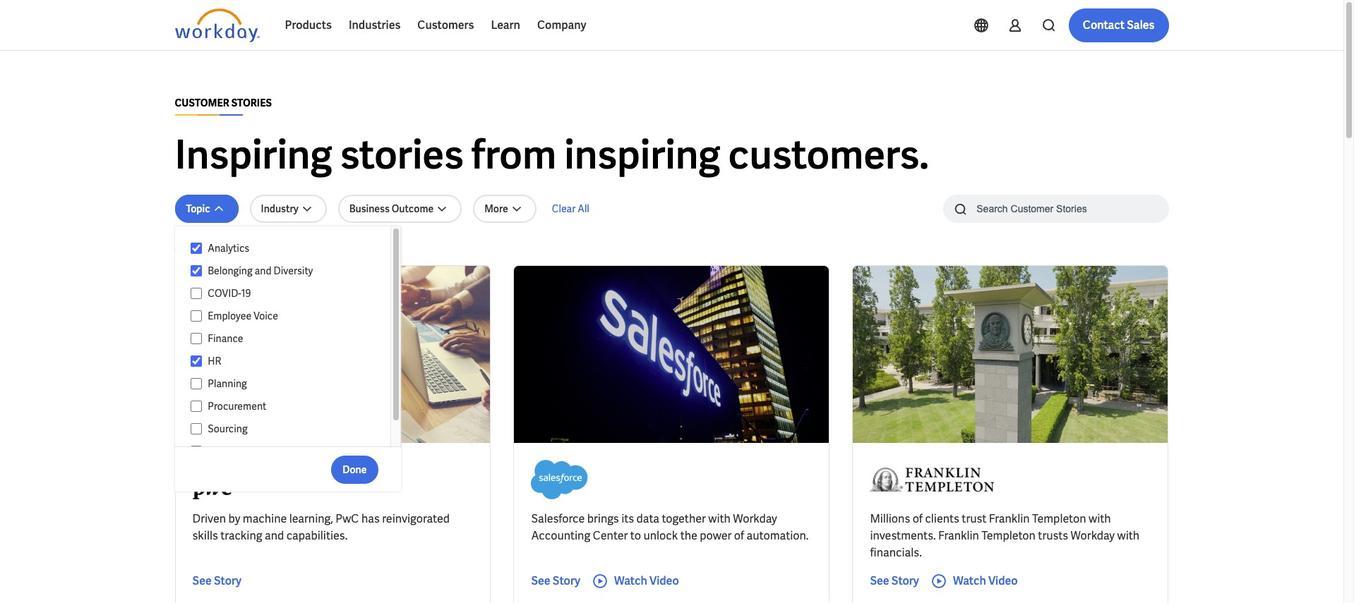 Task type: locate. For each thing, give the bounding box(es) containing it.
finance
[[208, 333, 243, 345]]

workday up "automation."
[[733, 512, 778, 527]]

brings
[[588, 512, 619, 527]]

salesforce.com image
[[532, 461, 588, 500]]

covid-19 link
[[202, 285, 377, 302]]

hr link
[[202, 353, 377, 370]]

2 horizontal spatial story
[[892, 574, 920, 589]]

workday inside salesforce brings its data together with workday accounting center to unlock the power of automation.
[[733, 512, 778, 527]]

1 horizontal spatial workday
[[1071, 529, 1115, 544]]

0 vertical spatial and
[[255, 265, 272, 278]]

done
[[343, 464, 367, 476]]

1 horizontal spatial story
[[553, 574, 581, 589]]

inspiring stories from inspiring customers.
[[175, 129, 930, 181]]

see story
[[192, 574, 242, 589], [532, 574, 581, 589], [871, 574, 920, 589]]

2 see story link from the left
[[532, 574, 581, 591]]

0 vertical spatial franklin
[[989, 512, 1030, 527]]

see story link down accounting
[[532, 574, 581, 591]]

0 horizontal spatial franklin
[[939, 529, 980, 544]]

analytics link
[[202, 240, 377, 257]]

watch video down millions of clients trust franklin templeton with investments. franklin templeton trusts workday with financials.
[[954, 574, 1018, 589]]

watch video link down to
[[592, 574, 679, 591]]

video down unlock
[[650, 574, 679, 589]]

0 horizontal spatial of
[[735, 529, 745, 544]]

1 horizontal spatial see story
[[532, 574, 581, 589]]

1 see from the left
[[192, 574, 212, 589]]

more
[[485, 203, 508, 215]]

3 story from the left
[[892, 574, 920, 589]]

2 horizontal spatial see
[[871, 574, 890, 589]]

0 vertical spatial templeton
[[1033, 512, 1087, 527]]

customer
[[175, 97, 229, 109]]

watch down millions of clients trust franklin templeton with investments. franklin templeton trusts workday with financials.
[[954, 574, 987, 589]]

employee voice
[[208, 310, 278, 323]]

story down accounting
[[553, 574, 581, 589]]

2 watch video link from the left
[[931, 574, 1018, 591]]

watch down to
[[615, 574, 648, 589]]

None checkbox
[[190, 288, 202, 300], [190, 310, 202, 323], [190, 355, 202, 368], [190, 423, 202, 436], [190, 288, 202, 300], [190, 310, 202, 323], [190, 355, 202, 368], [190, 423, 202, 436]]

story down financials.
[[892, 574, 920, 589]]

and left diversity at left top
[[255, 265, 272, 278]]

topic
[[186, 203, 210, 215]]

1 horizontal spatial see story link
[[532, 574, 581, 591]]

data
[[637, 512, 660, 527]]

1 watch from the left
[[615, 574, 648, 589]]

2 watch from the left
[[954, 574, 987, 589]]

salesforce brings its data together with workday accounting center to unlock the power of automation.
[[532, 512, 809, 544]]

financials.
[[871, 546, 922, 561]]

3 see from the left
[[871, 574, 890, 589]]

1 story from the left
[[214, 574, 242, 589]]

workday inside millions of clients trust franklin templeton with investments. franklin templeton trusts workday with financials.
[[1071, 529, 1115, 544]]

templeton down trust
[[982, 529, 1036, 544]]

1 horizontal spatial of
[[913, 512, 923, 527]]

accounting
[[532, 529, 591, 544]]

of
[[913, 512, 923, 527], [735, 529, 745, 544]]

video down millions of clients trust franklin templeton with investments. franklin templeton trusts workday with financials.
[[989, 574, 1018, 589]]

see story down financials.
[[871, 574, 920, 589]]

1 horizontal spatial watch video link
[[931, 574, 1018, 591]]

industry button
[[250, 195, 327, 223]]

2 see from the left
[[532, 574, 551, 589]]

see story down accounting
[[532, 574, 581, 589]]

hr
[[208, 355, 221, 368]]

0 vertical spatial of
[[913, 512, 923, 527]]

franklin templeton companies, llc image
[[871, 461, 995, 500]]

1 vertical spatial of
[[735, 529, 745, 544]]

1 horizontal spatial see
[[532, 574, 551, 589]]

1 horizontal spatial watch
[[954, 574, 987, 589]]

watch video link
[[592, 574, 679, 591], [931, 574, 1018, 591]]

1 horizontal spatial franklin
[[989, 512, 1030, 527]]

3 see story from the left
[[871, 574, 920, 589]]

2 video from the left
[[989, 574, 1018, 589]]

templeton up trusts
[[1033, 512, 1087, 527]]

0 vertical spatial workday
[[733, 512, 778, 527]]

0 horizontal spatial watch video
[[615, 574, 679, 589]]

business outcome button
[[338, 195, 462, 223]]

its
[[622, 512, 634, 527]]

0 horizontal spatial see story
[[192, 574, 242, 589]]

0 horizontal spatial see story link
[[192, 574, 242, 591]]

1 vertical spatial workday
[[1071, 529, 1115, 544]]

410 results
[[175, 242, 225, 255]]

0 horizontal spatial video
[[650, 574, 679, 589]]

contact
[[1083, 18, 1125, 32]]

0 horizontal spatial see
[[192, 574, 212, 589]]

templeton
[[1033, 512, 1087, 527], [982, 529, 1036, 544]]

customer stories
[[175, 97, 272, 109]]

see down 'skills'
[[192, 574, 212, 589]]

watch
[[615, 574, 648, 589], [954, 574, 987, 589]]

belonging
[[208, 265, 253, 278]]

2 horizontal spatial see story
[[871, 574, 920, 589]]

pricewaterhousecoopers global licensing services corporation (pwc) image
[[192, 461, 244, 500]]

1 watch video link from the left
[[592, 574, 679, 591]]

1 see story link from the left
[[192, 574, 242, 591]]

0 horizontal spatial watch
[[615, 574, 648, 589]]

0 horizontal spatial watch video link
[[592, 574, 679, 591]]

franklin right trust
[[989, 512, 1030, 527]]

inspiring
[[175, 129, 332, 181]]

0 horizontal spatial workday
[[733, 512, 778, 527]]

covid-
[[208, 288, 241, 300]]

franklin down trust
[[939, 529, 980, 544]]

see for salesforce brings its data together with workday accounting center to unlock the power of automation.
[[532, 574, 551, 589]]

3 see story link from the left
[[871, 574, 920, 591]]

video
[[650, 574, 679, 589], [989, 574, 1018, 589]]

2 horizontal spatial see story link
[[871, 574, 920, 591]]

procurement link
[[202, 398, 377, 415]]

watch video
[[615, 574, 679, 589], [954, 574, 1018, 589]]

clear all
[[552, 203, 590, 215]]

stories
[[340, 129, 464, 181]]

power
[[700, 529, 732, 544]]

skills
[[192, 529, 218, 544]]

watch video down to
[[615, 574, 679, 589]]

1 video from the left
[[650, 574, 679, 589]]

results
[[192, 242, 225, 255]]

19
[[241, 288, 251, 300]]

workday right trusts
[[1071, 529, 1115, 544]]

industries button
[[340, 8, 409, 42]]

2 watch video from the left
[[954, 574, 1018, 589]]

1 horizontal spatial video
[[989, 574, 1018, 589]]

of up investments.
[[913, 512, 923, 527]]

by
[[229, 512, 240, 527]]

industry
[[261, 203, 299, 215]]

1 vertical spatial and
[[265, 529, 284, 544]]

outcome
[[392, 203, 434, 215]]

and down 'machine'
[[265, 529, 284, 544]]

see down accounting
[[532, 574, 551, 589]]

0 horizontal spatial with
[[709, 512, 731, 527]]

contact sales
[[1083, 18, 1155, 32]]

technology link
[[202, 444, 377, 461]]

of right power on the right bottom of page
[[735, 529, 745, 544]]

story down tracking
[[214, 574, 242, 589]]

video for to
[[650, 574, 679, 589]]

1 watch video from the left
[[615, 574, 679, 589]]

see story for millions of clients trust franklin templeton with investments. franklin templeton trusts workday with financials.
[[871, 574, 920, 589]]

employee
[[208, 310, 252, 323]]

see story link down 'skills'
[[192, 574, 242, 591]]

watch video link down millions of clients trust franklin templeton with investments. franklin templeton trusts workday with financials.
[[931, 574, 1018, 591]]

1 horizontal spatial watch video
[[954, 574, 1018, 589]]

story
[[214, 574, 242, 589], [553, 574, 581, 589], [892, 574, 920, 589]]

driven by machine learning, pwc has reinvigorated skills tracking and capabilities.
[[192, 512, 450, 544]]

see story down 'skills'
[[192, 574, 242, 589]]

go to the homepage image
[[175, 8, 260, 42]]

workday
[[733, 512, 778, 527], [1071, 529, 1115, 544]]

2 story from the left
[[553, 574, 581, 589]]

technology
[[208, 446, 259, 458]]

None checkbox
[[190, 242, 202, 255], [190, 265, 202, 278], [190, 333, 202, 345], [190, 378, 202, 391], [190, 401, 202, 413], [190, 446, 202, 458], [190, 242, 202, 255], [190, 265, 202, 278], [190, 333, 202, 345], [190, 378, 202, 391], [190, 401, 202, 413], [190, 446, 202, 458]]

see story link down financials.
[[871, 574, 920, 591]]

0 horizontal spatial story
[[214, 574, 242, 589]]

see
[[192, 574, 212, 589], [532, 574, 551, 589], [871, 574, 890, 589]]

capabilities.
[[287, 529, 348, 544]]

see down financials.
[[871, 574, 890, 589]]

and
[[255, 265, 272, 278], [265, 529, 284, 544]]

1 horizontal spatial with
[[1089, 512, 1112, 527]]

clear
[[552, 203, 576, 215]]

2 see story from the left
[[532, 574, 581, 589]]

story for millions of clients trust franklin templeton with investments. franklin templeton trusts workday with financials.
[[892, 574, 920, 589]]

finance link
[[202, 331, 377, 348]]



Task type: describe. For each thing, give the bounding box(es) containing it.
to
[[631, 529, 641, 544]]

driven
[[192, 512, 226, 527]]

planning link
[[202, 376, 377, 393]]

company
[[538, 18, 587, 32]]

2 horizontal spatial with
[[1118, 529, 1140, 544]]

products
[[285, 18, 332, 32]]

customers button
[[409, 8, 483, 42]]

business outcome
[[349, 203, 434, 215]]

sourcing
[[208, 423, 248, 436]]

all
[[578, 203, 590, 215]]

has
[[362, 512, 380, 527]]

clients
[[926, 512, 960, 527]]

products button
[[277, 8, 340, 42]]

1 vertical spatial franklin
[[939, 529, 980, 544]]

see story for salesforce brings its data together with workday accounting center to unlock the power of automation.
[[532, 574, 581, 589]]

salesforce
[[532, 512, 585, 527]]

procurement
[[208, 401, 267, 413]]

tracking
[[221, 529, 262, 544]]

company button
[[529, 8, 595, 42]]

of inside salesforce brings its data together with workday accounting center to unlock the power of automation.
[[735, 529, 745, 544]]

machine
[[243, 512, 287, 527]]

belonging and diversity
[[208, 265, 313, 278]]

more button
[[473, 195, 537, 223]]

center
[[593, 529, 628, 544]]

industries
[[349, 18, 401, 32]]

pwc
[[336, 512, 359, 527]]

watch video link for center
[[592, 574, 679, 591]]

video for templeton
[[989, 574, 1018, 589]]

diversity
[[274, 265, 313, 278]]

done button
[[332, 456, 378, 484]]

sourcing link
[[202, 421, 377, 438]]

and inside driven by machine learning, pwc has reinvigorated skills tracking and capabilities.
[[265, 529, 284, 544]]

unlock
[[644, 529, 678, 544]]

see story link for salesforce brings its data together with workday accounting center to unlock the power of automation.
[[532, 574, 581, 591]]

stories
[[231, 97, 272, 109]]

watch video for to
[[615, 574, 679, 589]]

from
[[472, 129, 557, 181]]

belonging and diversity link
[[202, 263, 377, 280]]

watch video for templeton
[[954, 574, 1018, 589]]

learn
[[491, 18, 521, 32]]

reinvigorated
[[382, 512, 450, 527]]

of inside millions of clients trust franklin templeton with investments. franklin templeton trusts workday with financials.
[[913, 512, 923, 527]]

learn button
[[483, 8, 529, 42]]

covid-19
[[208, 288, 251, 300]]

1 vertical spatial templeton
[[982, 529, 1036, 544]]

planning
[[208, 378, 247, 391]]

see for millions of clients trust franklin templeton with investments. franklin templeton trusts workday with financials.
[[871, 574, 890, 589]]

story for salesforce brings its data together with workday accounting center to unlock the power of automation.
[[553, 574, 581, 589]]

contact sales link
[[1069, 8, 1169, 42]]

customers
[[418, 18, 474, 32]]

inspiring
[[565, 129, 721, 181]]

410
[[175, 242, 190, 255]]

trusts
[[1039, 529, 1069, 544]]

learning,
[[289, 512, 333, 527]]

1 see story from the left
[[192, 574, 242, 589]]

clear all button
[[548, 195, 594, 223]]

business
[[349, 203, 390, 215]]

millions
[[871, 512, 911, 527]]

investments.
[[871, 529, 936, 544]]

trust
[[962, 512, 987, 527]]

voice
[[254, 310, 278, 323]]

watch for center
[[615, 574, 648, 589]]

together
[[662, 512, 706, 527]]

with inside salesforce brings its data together with workday accounting center to unlock the power of automation.
[[709, 512, 731, 527]]

analytics
[[208, 242, 249, 255]]

employee voice link
[[202, 308, 377, 325]]

millions of clients trust franklin templeton with investments. franklin templeton trusts workday with financials.
[[871, 512, 1140, 561]]

Search Customer Stories text field
[[969, 196, 1142, 221]]

topic button
[[175, 195, 238, 223]]

see story link for millions of clients trust franklin templeton with investments. franklin templeton trusts workday with financials.
[[871, 574, 920, 591]]

the
[[681, 529, 698, 544]]

watch for franklin
[[954, 574, 987, 589]]

watch video link for franklin
[[931, 574, 1018, 591]]

customers.
[[729, 129, 930, 181]]

automation.
[[747, 529, 809, 544]]

sales
[[1128, 18, 1155, 32]]



Task type: vqa. For each thing, say whether or not it's contained in the screenshot.
Driven by machine learning, PwC has reinvigorated skills tracking and capabilities.
yes



